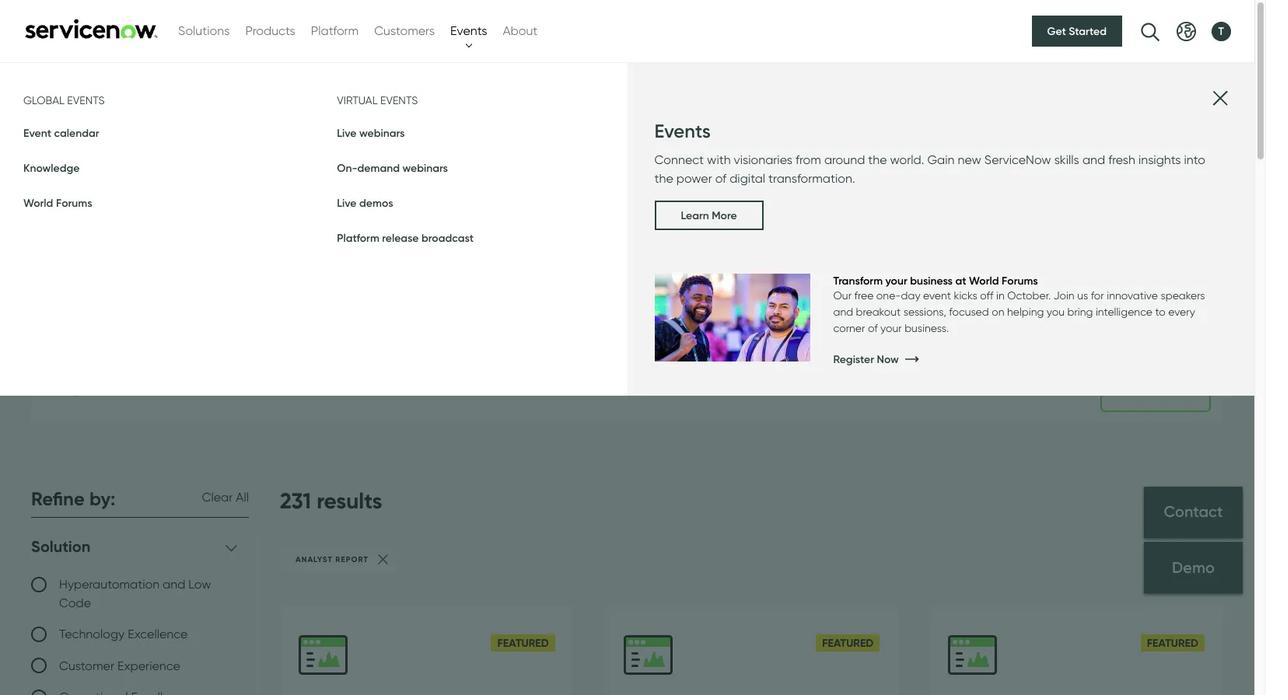 Task type: describe. For each thing, give the bounding box(es) containing it.
have
[[629, 204, 671, 226]]

live webinars
[[337, 126, 405, 140]]

0 vertical spatial for
[[763, 204, 785, 226]]

Search resources field
[[31, 350, 1223, 424]]

servicenow image
[[23, 18, 159, 38]]

release
[[382, 231, 419, 245]]

around
[[824, 153, 865, 167]]

world forums
[[23, 196, 92, 210]]

knowledge
[[23, 161, 80, 175]]

event calendar
[[23, 126, 99, 140]]

2 an from the left
[[676, 204, 698, 226]]

developer,
[[505, 204, 594, 226]]

event
[[23, 126, 51, 140]]

into
[[1184, 153, 1205, 167]]

option
[[703, 204, 758, 226]]

learn more
[[681, 209, 737, 223]]

visionaries
[[734, 153, 792, 167]]

from
[[795, 153, 821, 167]]

clear all
[[202, 490, 249, 505]]

register
[[833, 353, 874, 367]]

results
[[317, 487, 382, 514]]

you inside transform your business at world forums our free one-day event kicks off in october. join us for innovative speakers and breakout sessions, focused on helping you bring intelligence to every corner of your business.
[[1047, 306, 1065, 318]]

hyperautomation
[[59, 577, 159, 592]]

to inside transform your business at world forums our free one-day event kicks off in october. join us for innovative speakers and breakout sessions, focused on helping you bring intelligence to every corner of your business.
[[1155, 306, 1166, 318]]

hyperautomation and low code
[[59, 577, 211, 610]]

register now link
[[833, 346, 1227, 373]]

register now
[[833, 353, 899, 367]]

resource
[[31, 111, 101, 128]]

free
[[854, 290, 874, 302]]

event calendar link
[[23, 126, 99, 140]]

digital
[[730, 171, 765, 186]]

events for live webinars
[[380, 94, 418, 107]]

new inside connect with visionaries from around the world. gain new servicenow skills and fresh insights into the power of digital transformation.
[[958, 153, 981, 167]]

3 featured from the left
[[1147, 636, 1198, 650]]

platform for platform release broadcast
[[337, 231, 379, 245]]

whether
[[31, 204, 105, 226]]

code
[[59, 596, 91, 610]]

demand
[[357, 161, 400, 175]]

0 horizontal spatial to
[[218, 204, 235, 226]]

broadcast
[[421, 231, 474, 245]]

are
[[145, 204, 173, 226]]

skills
[[1054, 153, 1079, 167]]

us
[[1077, 290, 1088, 302]]

more
[[712, 209, 737, 223]]

off
[[980, 290, 994, 302]]

customers button
[[374, 22, 435, 40]]

calendar
[[54, 126, 99, 140]]

center
[[198, 142, 316, 188]]

event
[[923, 290, 951, 302]]

excellence
[[128, 627, 188, 642]]

by:
[[89, 487, 115, 510]]

kicks
[[954, 290, 977, 302]]

on
[[992, 306, 1004, 318]]

platform release broadcast link
[[337, 231, 474, 245]]

and inside transform your business at world forums our free one-day event kicks off in october. join us for innovative speakers and breakout sessions, focused on helping you bring intelligence to every corner of your business.
[[833, 306, 853, 318]]

clear all link
[[202, 489, 249, 509]]

servicenow inside connect with visionaries from around the world. gain new servicenow skills and fresh insights into the power of digital transformation.
[[984, 153, 1051, 167]]

or
[[345, 204, 362, 226]]

on-demand webinars link
[[337, 161, 448, 175]]

analyst
[[296, 555, 333, 565]]

customer
[[59, 659, 114, 673]]

analyst report
[[296, 555, 369, 565]]

solutions button
[[178, 22, 230, 40]]

1 vertical spatial events
[[654, 120, 711, 142]]

platform release broadcast
[[337, 231, 474, 245]]

on-demand webinars
[[337, 161, 448, 175]]

231
[[280, 487, 311, 514]]

clear
[[202, 490, 233, 505]]

connect
[[654, 153, 704, 167]]

at
[[955, 274, 966, 288]]

products
[[245, 23, 295, 38]]

1 featured from the left
[[497, 636, 549, 650]]

experienced
[[394, 204, 500, 226]]

fresh
[[1108, 153, 1135, 167]]

about
[[503, 23, 538, 38]]

demos
[[359, 196, 393, 210]]

resource center
[[31, 111, 156, 128]]

refine
[[31, 487, 85, 510]]

experience
[[117, 659, 180, 673]]

2 featured from the left
[[822, 636, 874, 650]]

231 results
[[280, 487, 382, 514]]

power
[[676, 171, 712, 186]]

resource center
[[31, 142, 316, 188]]

in
[[996, 290, 1005, 302]]



Task type: vqa. For each thing, say whether or not it's contained in the screenshot.
the Education OPTION
no



Task type: locate. For each thing, give the bounding box(es) containing it.
0 vertical spatial new
[[958, 153, 981, 167]]

and down our
[[833, 306, 853, 318]]

live down virtual
[[337, 126, 357, 140]]

gain
[[927, 153, 955, 167]]

new right gain on the top right
[[958, 153, 981, 167]]

live for live webinars
[[337, 126, 357, 140]]

focused
[[949, 306, 989, 318]]

whether you are new to servicenow or an experienced developer, we have an option for you
[[31, 204, 821, 226]]

virtual
[[337, 94, 378, 107]]

technology excellence
[[59, 627, 188, 642]]

to down "center"
[[218, 204, 235, 226]]

0 horizontal spatial for
[[763, 204, 785, 226]]

connect with visionaries from around the world. gain new servicenow skills and fresh insights into the power of digital transformation.
[[654, 153, 1205, 186]]

1 horizontal spatial an
[[676, 204, 698, 226]]

1 horizontal spatial for
[[1091, 290, 1104, 302]]

transformation.
[[768, 171, 855, 186]]

world.
[[890, 153, 924, 167]]

servicenow left skills
[[984, 153, 1051, 167]]

resource
[[31, 142, 188, 188]]

0 vertical spatial to
[[218, 204, 235, 226]]

live demos
[[337, 196, 393, 210]]

1 vertical spatial your
[[880, 322, 902, 335]]

live for live demos
[[337, 196, 357, 210]]

of
[[715, 171, 726, 186], [868, 322, 878, 335]]

technology
[[59, 627, 125, 642]]

1 horizontal spatial the
[[868, 153, 887, 167]]

0 horizontal spatial events
[[450, 23, 487, 38]]

1 vertical spatial forums
[[1002, 274, 1038, 288]]

1 vertical spatial and
[[833, 306, 853, 318]]

servicenow
[[984, 153, 1051, 167], [240, 204, 340, 226]]

1 vertical spatial to
[[1155, 306, 1166, 318]]

webinars down 'virtual events'
[[359, 126, 405, 140]]

events
[[67, 94, 105, 107], [380, 94, 418, 107]]

you
[[109, 204, 140, 226], [790, 204, 821, 226], [1047, 306, 1065, 318]]

for right us
[[1091, 290, 1104, 302]]

the left world. at the top right of page
[[868, 153, 887, 167]]

and left low
[[163, 577, 185, 592]]

center
[[105, 111, 156, 128]]

0 vertical spatial the
[[868, 153, 887, 167]]

world forums link
[[23, 196, 92, 210]]

0 horizontal spatial forums
[[56, 196, 92, 210]]

the
[[868, 153, 887, 167], [654, 171, 673, 186]]

2 live from the top
[[337, 196, 357, 210]]

1 vertical spatial of
[[868, 322, 878, 335]]

of inside transform your business at world forums our free one-day event kicks off in october. join us for innovative speakers and breakout sessions, focused on helping you bring intelligence to every corner of your business.
[[868, 322, 878, 335]]

0 vertical spatial your
[[885, 274, 907, 288]]

1 vertical spatial webinars
[[402, 161, 448, 175]]

platform for platform
[[311, 23, 359, 38]]

2 horizontal spatial you
[[1047, 306, 1065, 318]]

you down the join
[[1047, 306, 1065, 318]]

0 vertical spatial live
[[337, 126, 357, 140]]

bring
[[1067, 306, 1093, 318]]

1 vertical spatial platform
[[337, 231, 379, 245]]

customer experience
[[59, 659, 180, 673]]

1 vertical spatial new
[[178, 204, 213, 226]]

an right "or"
[[367, 204, 389, 226]]

servicenow down "center"
[[240, 204, 340, 226]]

live left demos
[[337, 196, 357, 210]]

of down breakout
[[868, 322, 878, 335]]

1 horizontal spatial and
[[833, 306, 853, 318]]

speakers
[[1161, 290, 1205, 302]]

report
[[335, 555, 369, 565]]

events up 'connect'
[[654, 120, 711, 142]]

platform
[[311, 23, 359, 38], [337, 231, 379, 245]]

low
[[188, 577, 211, 592]]

customers
[[374, 23, 435, 38]]

0 horizontal spatial of
[[715, 171, 726, 186]]

started
[[1069, 24, 1107, 38]]

live
[[337, 126, 357, 140], [337, 196, 357, 210]]

1 events from the left
[[67, 94, 105, 107]]

live webinars link
[[337, 126, 405, 140]]

events
[[450, 23, 487, 38], [654, 120, 711, 142]]

0 vertical spatial servicenow
[[984, 153, 1051, 167]]

events for event calendar
[[67, 94, 105, 107]]

we
[[599, 204, 624, 226]]

one-
[[876, 290, 901, 302]]

corner
[[833, 322, 865, 335]]

0 vertical spatial webinars
[[359, 126, 405, 140]]

products button
[[245, 22, 295, 40]]

now
[[877, 353, 899, 367]]

events right virtual
[[380, 94, 418, 107]]

world down knowledge link
[[23, 196, 53, 210]]

2 events from the left
[[380, 94, 418, 107]]

our
[[833, 290, 852, 302]]

2 vertical spatial and
[[163, 577, 185, 592]]

about button
[[503, 22, 538, 40]]

2 horizontal spatial featured
[[1147, 636, 1198, 650]]

get started link
[[1032, 16, 1122, 47]]

and inside hyperautomation and low code
[[163, 577, 185, 592]]

1 vertical spatial for
[[1091, 290, 1104, 302]]

0 horizontal spatial events
[[67, 94, 105, 107]]

new right are
[[178, 204, 213, 226]]

you left are
[[109, 204, 140, 226]]

your
[[885, 274, 907, 288], [880, 322, 902, 335]]

1 an from the left
[[367, 204, 389, 226]]

1 horizontal spatial events
[[654, 120, 711, 142]]

0 horizontal spatial and
[[163, 577, 185, 592]]

1 horizontal spatial servicenow
[[984, 153, 1051, 167]]

events up resource center
[[67, 94, 105, 107]]

refine by:
[[31, 487, 115, 510]]

0 horizontal spatial world
[[23, 196, 53, 210]]

1 vertical spatial world
[[969, 274, 999, 288]]

learn
[[681, 209, 709, 223]]

featured
[[497, 636, 549, 650], [822, 636, 874, 650], [1147, 636, 1198, 650]]

platform right the products
[[311, 23, 359, 38]]

learn more link
[[654, 201, 763, 230]]

0 horizontal spatial featured
[[497, 636, 549, 650]]

with
[[707, 153, 731, 167]]

for right option
[[763, 204, 785, 226]]

0 horizontal spatial servicenow
[[240, 204, 340, 226]]

october.
[[1007, 290, 1051, 302]]

global events
[[23, 94, 105, 107]]

transform your business at world forums our free one-day event kicks off in october. join us for innovative speakers and breakout sessions, focused on helping you bring intelligence to every corner of your business.
[[833, 274, 1205, 335]]

forums down knowledge link
[[56, 196, 92, 210]]

of down with
[[715, 171, 726, 186]]

your down breakout
[[880, 322, 902, 335]]

solution
[[31, 537, 90, 556]]

1 horizontal spatial world
[[969, 274, 999, 288]]

1 vertical spatial live
[[337, 196, 357, 210]]

get
[[1047, 24, 1066, 38]]

0 horizontal spatial an
[[367, 204, 389, 226]]

and right skills
[[1082, 153, 1105, 167]]

0 vertical spatial world
[[23, 196, 53, 210]]

the down 'connect'
[[654, 171, 673, 186]]

an
[[367, 204, 389, 226], [676, 204, 698, 226]]

1 horizontal spatial featured
[[822, 636, 874, 650]]

2 horizontal spatial and
[[1082, 153, 1105, 167]]

1 horizontal spatial forums
[[1002, 274, 1038, 288]]

1 horizontal spatial you
[[790, 204, 821, 226]]

for
[[763, 204, 785, 226], [1091, 290, 1104, 302]]

1 horizontal spatial to
[[1155, 306, 1166, 318]]

platform button
[[311, 22, 359, 40]]

world up off on the top right of page
[[969, 274, 999, 288]]

sessions,
[[903, 306, 946, 318]]

0 vertical spatial platform
[[311, 23, 359, 38]]

1 horizontal spatial new
[[958, 153, 981, 167]]

insights
[[1138, 153, 1181, 167]]

webinars right demand
[[402, 161, 448, 175]]

business.
[[905, 322, 949, 335]]

an right have
[[676, 204, 698, 226]]

1 vertical spatial servicenow
[[240, 204, 340, 226]]

join
[[1054, 290, 1074, 302]]

for inside transform your business at world forums our free one-day event kicks off in october. join us for innovative speakers and breakout sessions, focused on helping you bring intelligence to every corner of your business.
[[1091, 290, 1104, 302]]

0 horizontal spatial you
[[109, 204, 140, 226]]

0 vertical spatial events
[[450, 23, 487, 38]]

1 live from the top
[[337, 126, 357, 140]]

0 horizontal spatial the
[[654, 171, 673, 186]]

1 horizontal spatial events
[[380, 94, 418, 107]]

you down transformation.
[[790, 204, 821, 226]]

and inside connect with visionaries from around the world. gain new servicenow skills and fresh insights into the power of digital transformation.
[[1082, 153, 1105, 167]]

of inside connect with visionaries from around the world. gain new servicenow skills and fresh insights into the power of digital transformation.
[[715, 171, 726, 186]]

world
[[23, 196, 53, 210], [969, 274, 999, 288]]

events left about
[[450, 23, 487, 38]]

your up one-
[[885, 274, 907, 288]]

live demos link
[[337, 196, 393, 210]]

to left every
[[1155, 306, 1166, 318]]

and
[[1082, 153, 1105, 167], [833, 306, 853, 318], [163, 577, 185, 592]]

virtual events
[[337, 94, 418, 107]]

get started
[[1047, 24, 1107, 38]]

forums inside transform your business at world forums our free one-day event kicks off in october. join us for innovative speakers and breakout sessions, focused on helping you bring intelligence to every corner of your business.
[[1002, 274, 1038, 288]]

breakout
[[856, 306, 901, 318]]

1 vertical spatial the
[[654, 171, 673, 186]]

forums up october.
[[1002, 274, 1038, 288]]

0 vertical spatial and
[[1082, 153, 1105, 167]]

world inside transform your business at world forums our free one-day event kicks off in october. join us for innovative speakers and breakout sessions, focused on helping you bring intelligence to every corner of your business.
[[969, 274, 999, 288]]

1 horizontal spatial of
[[868, 322, 878, 335]]

on-
[[337, 161, 357, 175]]

0 vertical spatial forums
[[56, 196, 92, 210]]

solutions
[[178, 23, 230, 38]]

business
[[910, 274, 953, 288]]

0 vertical spatial of
[[715, 171, 726, 186]]

0 horizontal spatial new
[[178, 204, 213, 226]]

global
[[23, 94, 64, 107]]

platform down "or"
[[337, 231, 379, 245]]

events button
[[450, 22, 487, 40]]

all
[[236, 490, 249, 505]]

transform
[[833, 274, 883, 288]]



